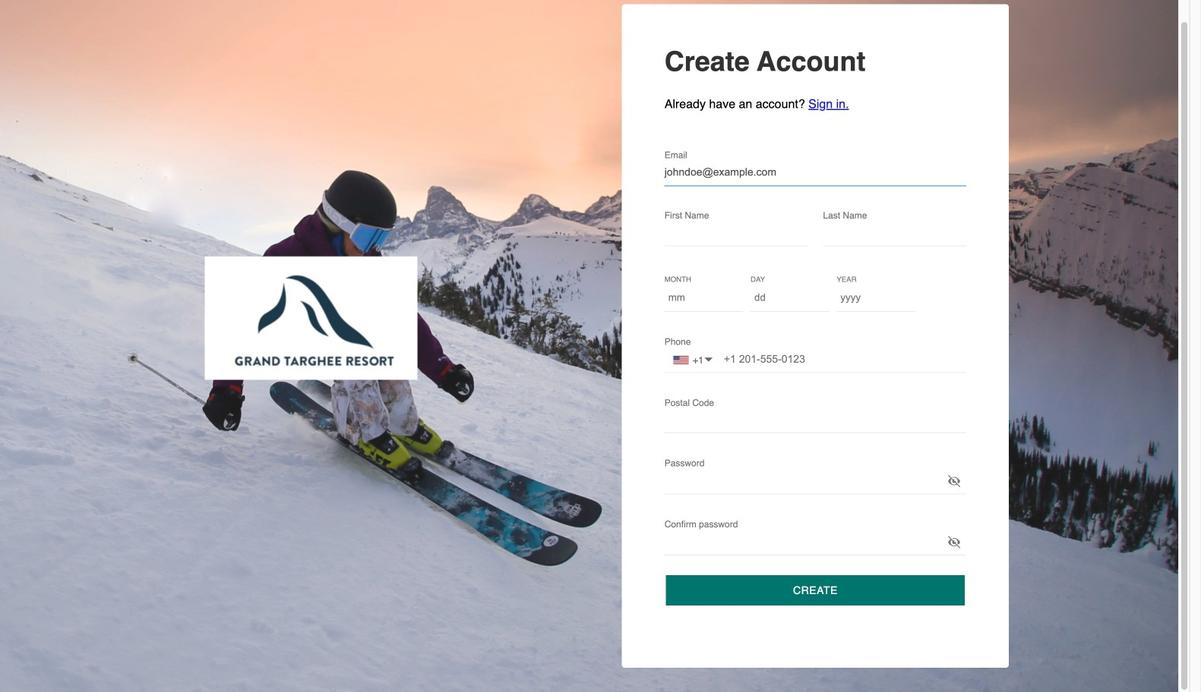 Task type: locate. For each thing, give the bounding box(es) containing it.
None text field
[[665, 222, 808, 246], [823, 222, 967, 246], [665, 222, 808, 246], [823, 222, 967, 246]]

yyyy text field
[[837, 285, 915, 312]]

dd text field
[[751, 285, 829, 312]]

None password field
[[665, 470, 944, 494], [665, 531, 944, 556], [665, 470, 944, 494], [665, 531, 944, 556]]

None text field
[[665, 410, 967, 434]]

None email field
[[665, 162, 967, 186]]



Task type: describe. For each thing, give the bounding box(es) containing it.
+1 201-555-0123 telephone field
[[719, 348, 967, 373]]

mm text field
[[665, 285, 743, 312]]



